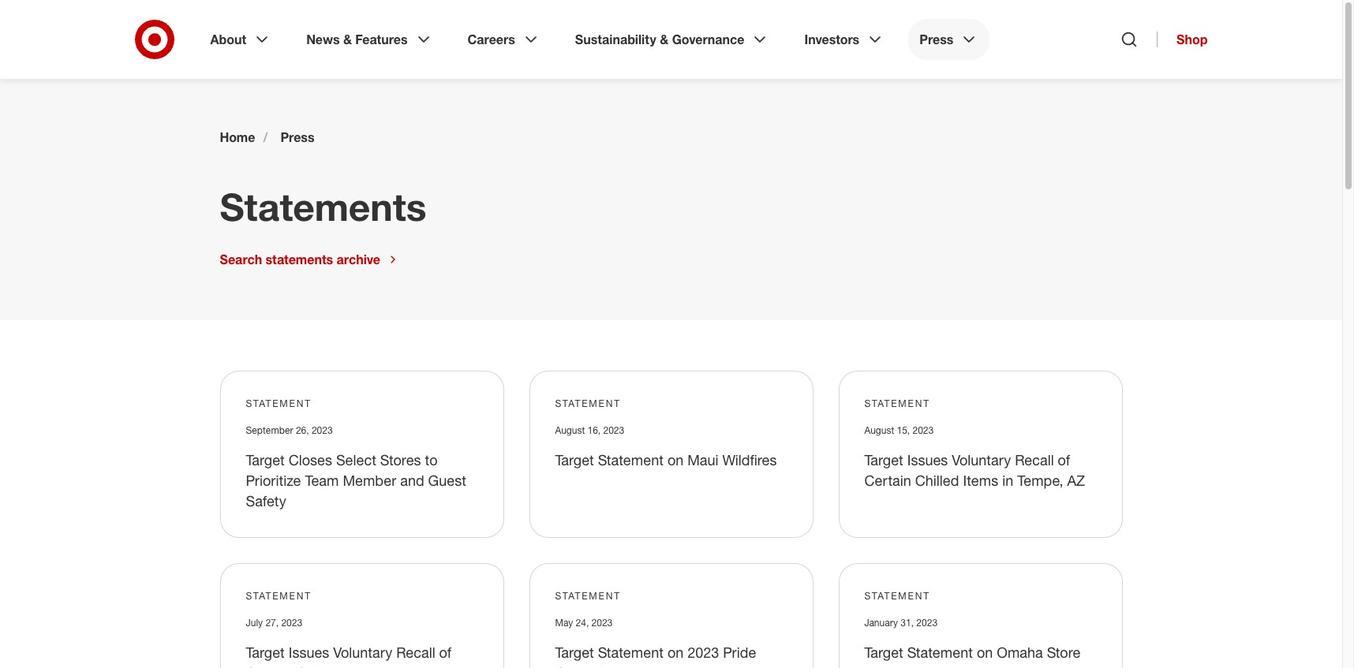 Task type: vqa. For each thing, say whether or not it's contained in the screenshot.
of to the right
yes



Task type: describe. For each thing, give the bounding box(es) containing it.
january
[[864, 617, 898, 629]]

search statements archive
[[220, 252, 380, 267]]

certain for target issues voluntary recall of certain chilled and frozen food i
[[246, 664, 293, 668]]

in
[[1002, 472, 1013, 489]]

target for target issues voluntary recall of certain chilled and frozen food i
[[246, 644, 285, 661]]

and inside target issues voluntary recall of certain chilled and frozen food i
[[344, 664, 368, 668]]

target closes select stores to prioritize team member and guest safety link
[[246, 451, 466, 510]]

statement for target issues voluntary recall of certain chilled items in tempe, az
[[864, 398, 930, 410]]

home
[[220, 129, 255, 145]]

wildfires
[[722, 451, 777, 469]]

sustainability
[[575, 32, 656, 47]]

statement for target statement on 2023 pride collection
[[555, 590, 621, 602]]

shop
[[1177, 32, 1208, 47]]

to
[[425, 451, 438, 469]]

statement for target closes select stores to prioritize team member and guest safety
[[246, 398, 312, 410]]

26,
[[296, 425, 309, 436]]

statement inside target statement on omaha store incident
[[907, 644, 973, 661]]

on for maui
[[667, 451, 684, 469]]

recall for tempe,
[[1015, 451, 1054, 469]]

2023 inside target statement on 2023 pride collection
[[687, 644, 719, 661]]

31,
[[901, 617, 914, 629]]

about link
[[199, 19, 283, 60]]

governance
[[672, 32, 744, 47]]

store
[[1047, 644, 1081, 661]]

food
[[419, 664, 452, 668]]

target statement on omaha store incident
[[864, 644, 1081, 668]]

select
[[336, 451, 376, 469]]

target statement on 2023 pride collection link
[[555, 644, 756, 668]]

collection
[[555, 664, 619, 668]]

target issues voluntary recall of certain chilled items in tempe, az link
[[864, 451, 1085, 489]]

and inside target closes select stores to prioritize team member and guest safety
[[400, 472, 424, 489]]

august 15, 2023
[[864, 425, 934, 436]]

september 26, 2023
[[246, 425, 333, 436]]

voluntary for and
[[333, 644, 392, 661]]

sustainability & governance link
[[564, 19, 781, 60]]

statement for target statement on maui wildfires
[[555, 398, 621, 410]]

on for 2023
[[667, 644, 684, 661]]

2023 for target statement on maui wildfires
[[603, 425, 624, 436]]

july
[[246, 617, 263, 629]]

statements
[[220, 184, 426, 230]]

investors link
[[793, 19, 896, 60]]

on for omaha
[[977, 644, 993, 661]]

press for the right press link
[[919, 32, 953, 47]]

news
[[306, 32, 340, 47]]

news & features
[[306, 32, 408, 47]]

statement inside target statement on 2023 pride collection
[[598, 644, 664, 661]]

recall for food
[[396, 644, 435, 661]]

closes
[[289, 451, 332, 469]]

target statement on maui wildfires link
[[555, 451, 777, 469]]

target issues voluntary recall of certain chilled and frozen food i link
[[246, 644, 467, 668]]

of for tempe,
[[1058, 451, 1070, 469]]

careers link
[[457, 19, 551, 60]]

september
[[246, 425, 293, 436]]

incident
[[864, 664, 916, 668]]

issues for and
[[289, 644, 329, 661]]

press for the leftmost press link
[[280, 129, 314, 145]]

24,
[[576, 617, 589, 629]]

july 27, 2023
[[246, 617, 302, 629]]

2023 for target issues voluntary recall of certain chilled and frozen food i
[[281, 617, 302, 629]]

2023 for target statement on omaha store incident
[[916, 617, 937, 629]]

27,
[[265, 617, 279, 629]]

statement down the '16,' at the left of the page
[[598, 451, 664, 469]]

january 31, 2023
[[864, 617, 937, 629]]

member
[[343, 472, 396, 489]]

maui
[[687, 451, 718, 469]]

15,
[[897, 425, 910, 436]]

chilled for and
[[297, 664, 340, 668]]

may
[[555, 617, 573, 629]]

of for food
[[439, 644, 452, 661]]



Task type: locate. For each thing, give the bounding box(es) containing it.
target down august 15, 2023
[[864, 451, 903, 469]]

target for target statement on omaha store incident
[[864, 644, 903, 661]]

target inside target issues voluntary recall of certain chilled items in tempe, az
[[864, 451, 903, 469]]

16,
[[587, 425, 601, 436]]

chilled left items
[[915, 472, 959, 489]]

statement for target issues voluntary recall of certain chilled and frozen food i
[[246, 590, 312, 602]]

chilled
[[915, 472, 959, 489], [297, 664, 340, 668]]

target statement on 2023 pride collection
[[555, 644, 756, 668]]

statement down 31,
[[907, 644, 973, 661]]

chilled inside target issues voluntary recall of certain chilled items in tempe, az
[[915, 472, 959, 489]]

of up az
[[1058, 451, 1070, 469]]

0 horizontal spatial voluntary
[[333, 644, 392, 661]]

1 & from the left
[[343, 32, 352, 47]]

search
[[220, 252, 262, 267]]

target down "august 16, 2023"
[[555, 451, 594, 469]]

on inside target statement on omaha store incident
[[977, 644, 993, 661]]

of up 'food'
[[439, 644, 452, 661]]

0 horizontal spatial chilled
[[297, 664, 340, 668]]

target statement on maui wildfires
[[555, 451, 777, 469]]

careers
[[468, 32, 515, 47]]

1 horizontal spatial &
[[660, 32, 668, 47]]

certain inside target issues voluntary recall of certain chilled items in tempe, az
[[864, 472, 911, 489]]

about
[[210, 32, 246, 47]]

on
[[667, 451, 684, 469], [667, 644, 684, 661], [977, 644, 993, 661]]

certain
[[864, 472, 911, 489], [246, 664, 293, 668]]

target issues voluntary recall of certain chilled and frozen food i
[[246, 644, 467, 668]]

2 & from the left
[[660, 32, 668, 47]]

press
[[919, 32, 953, 47], [280, 129, 314, 145]]

target for target issues voluntary recall of certain chilled items in tempe, az
[[864, 451, 903, 469]]

1 vertical spatial press link
[[280, 129, 314, 145]]

az
[[1067, 472, 1085, 489]]

search statements archive link
[[220, 252, 399, 267]]

statement up "august 16, 2023"
[[555, 398, 621, 410]]

target inside target closes select stores to prioritize team member and guest safety
[[246, 451, 285, 469]]

target for target statement on maui wildfires
[[555, 451, 594, 469]]

0 vertical spatial issues
[[907, 451, 948, 469]]

1 horizontal spatial issues
[[907, 451, 948, 469]]

target down 27,
[[246, 644, 285, 661]]

1 vertical spatial issues
[[289, 644, 329, 661]]

0 horizontal spatial recall
[[396, 644, 435, 661]]

of inside target issues voluntary recall of certain chilled and frozen food i
[[439, 644, 452, 661]]

certain inside target issues voluntary recall of certain chilled and frozen food i
[[246, 664, 293, 668]]

1 horizontal spatial press link
[[908, 19, 990, 60]]

2023 right the '16,' at the left of the page
[[603, 425, 624, 436]]

target up collection
[[555, 644, 594, 661]]

target issues voluntary recall of certain chilled items in tempe, az
[[864, 451, 1085, 489]]

1 vertical spatial certain
[[246, 664, 293, 668]]

issues inside target issues voluntary recall of certain chilled and frozen food i
[[289, 644, 329, 661]]

0 vertical spatial certain
[[864, 472, 911, 489]]

2 august from the left
[[864, 425, 894, 436]]

1 horizontal spatial of
[[1058, 451, 1070, 469]]

0 horizontal spatial august
[[555, 425, 585, 436]]

and down stores
[[400, 472, 424, 489]]

2023 for target closes select stores to prioritize team member and guest safety
[[312, 425, 333, 436]]

statements
[[266, 252, 333, 267]]

target inside target statement on 2023 pride collection
[[555, 644, 594, 661]]

1 vertical spatial and
[[344, 664, 368, 668]]

voluntary up frozen
[[333, 644, 392, 661]]

guest
[[428, 472, 466, 489]]

frozen
[[372, 664, 415, 668]]

0 vertical spatial press
[[919, 32, 953, 47]]

and
[[400, 472, 424, 489], [344, 664, 368, 668]]

target statement on omaha store incident link
[[864, 644, 1081, 668]]

1 horizontal spatial recall
[[1015, 451, 1054, 469]]

on inside target statement on 2023 pride collection
[[667, 644, 684, 661]]

0 horizontal spatial press link
[[280, 129, 314, 145]]

shop link
[[1157, 32, 1208, 47]]

issues down 15,
[[907, 451, 948, 469]]

&
[[343, 32, 352, 47], [660, 32, 668, 47]]

target closes select stores to prioritize team member and guest safety
[[246, 451, 466, 510]]

2023 right 24,
[[591, 617, 613, 629]]

safety
[[246, 492, 286, 510]]

1 horizontal spatial august
[[864, 425, 894, 436]]

statement for target statement on omaha store incident
[[864, 590, 930, 602]]

1 vertical spatial of
[[439, 644, 452, 661]]

certain for target issues voluntary recall of certain chilled items in tempe, az
[[864, 472, 911, 489]]

target
[[246, 451, 285, 469], [555, 451, 594, 469], [864, 451, 903, 469], [246, 644, 285, 661], [555, 644, 594, 661], [864, 644, 903, 661]]

statement up july 27, 2023
[[246, 590, 312, 602]]

issues
[[907, 451, 948, 469], [289, 644, 329, 661]]

2023
[[312, 425, 333, 436], [603, 425, 624, 436], [913, 425, 934, 436], [281, 617, 302, 629], [591, 617, 613, 629], [916, 617, 937, 629], [687, 644, 719, 661]]

issues inside target issues voluntary recall of certain chilled items in tempe, az
[[907, 451, 948, 469]]

& right news
[[343, 32, 352, 47]]

voluntary inside target issues voluntary recall of certain chilled and frozen food i
[[333, 644, 392, 661]]

statement up may 24, 2023
[[555, 590, 621, 602]]

august for target issues voluntary recall of certain chilled items in tempe, az
[[864, 425, 894, 436]]

& inside "link"
[[660, 32, 668, 47]]

0 horizontal spatial and
[[344, 664, 368, 668]]

1 august from the left
[[555, 425, 585, 436]]

august
[[555, 425, 585, 436], [864, 425, 894, 436]]

0 horizontal spatial &
[[343, 32, 352, 47]]

0 horizontal spatial of
[[439, 644, 452, 661]]

items
[[963, 472, 998, 489]]

& for sustainability
[[660, 32, 668, 47]]

2023 for target issues voluntary recall of certain chilled items in tempe, az
[[913, 425, 934, 436]]

0 vertical spatial press link
[[908, 19, 990, 60]]

0 vertical spatial of
[[1058, 451, 1070, 469]]

on left pride
[[667, 644, 684, 661]]

and left frozen
[[344, 664, 368, 668]]

sustainability & governance
[[575, 32, 744, 47]]

omaha
[[997, 644, 1043, 661]]

2023 right the 26,
[[312, 425, 333, 436]]

target up incident
[[864, 644, 903, 661]]

recall inside target issues voluntary recall of certain chilled items in tempe, az
[[1015, 451, 1054, 469]]

& left governance
[[660, 32, 668, 47]]

target for target closes select stores to prioritize team member and guest safety
[[246, 451, 285, 469]]

recall
[[1015, 451, 1054, 469], [396, 644, 435, 661]]

august left 15,
[[864, 425, 894, 436]]

target for target statement on 2023 pride collection
[[555, 644, 594, 661]]

voluntary inside target issues voluntary recall of certain chilled items in tempe, az
[[952, 451, 1011, 469]]

1 horizontal spatial and
[[400, 472, 424, 489]]

of inside target issues voluntary recall of certain chilled items in tempe, az
[[1058, 451, 1070, 469]]

archive
[[337, 252, 380, 267]]

features
[[355, 32, 408, 47]]

may 24, 2023
[[555, 617, 613, 629]]

1 horizontal spatial press
[[919, 32, 953, 47]]

chilled for items
[[915, 472, 959, 489]]

0 horizontal spatial press
[[280, 129, 314, 145]]

news & features link
[[295, 19, 444, 60]]

press link
[[908, 19, 990, 60], [280, 129, 314, 145]]

1 vertical spatial voluntary
[[333, 644, 392, 661]]

team
[[305, 472, 339, 489]]

recall up 'food'
[[396, 644, 435, 661]]

certain down 27,
[[246, 664, 293, 668]]

prioritize
[[246, 472, 301, 489]]

2023 left pride
[[687, 644, 719, 661]]

investors
[[804, 32, 859, 47]]

0 vertical spatial chilled
[[915, 472, 959, 489]]

of
[[1058, 451, 1070, 469], [439, 644, 452, 661]]

issues for items
[[907, 451, 948, 469]]

on left maui
[[667, 451, 684, 469]]

1 horizontal spatial voluntary
[[952, 451, 1011, 469]]

voluntary up items
[[952, 451, 1011, 469]]

0 vertical spatial and
[[400, 472, 424, 489]]

2023 right 27,
[[281, 617, 302, 629]]

1 horizontal spatial chilled
[[915, 472, 959, 489]]

statement up august 15, 2023
[[864, 398, 930, 410]]

0 horizontal spatial issues
[[289, 644, 329, 661]]

0 vertical spatial recall
[[1015, 451, 1054, 469]]

issues down july 27, 2023
[[289, 644, 329, 661]]

0 horizontal spatial certain
[[246, 664, 293, 668]]

1 vertical spatial recall
[[396, 644, 435, 661]]

1 horizontal spatial certain
[[864, 472, 911, 489]]

1 vertical spatial press
[[280, 129, 314, 145]]

1 vertical spatial chilled
[[297, 664, 340, 668]]

certain down august 15, 2023
[[864, 472, 911, 489]]

august left the '16,' at the left of the page
[[555, 425, 585, 436]]

target up prioritize
[[246, 451, 285, 469]]

& for news
[[343, 32, 352, 47]]

voluntary
[[952, 451, 1011, 469], [333, 644, 392, 661]]

2023 right 15,
[[913, 425, 934, 436]]

august for target statement on maui wildfires
[[555, 425, 585, 436]]

recall up tempe,
[[1015, 451, 1054, 469]]

0 vertical spatial voluntary
[[952, 451, 1011, 469]]

recall inside target issues voluntary recall of certain chilled and frozen food i
[[396, 644, 435, 661]]

statement up september
[[246, 398, 312, 410]]

chilled inside target issues voluntary recall of certain chilled and frozen food i
[[297, 664, 340, 668]]

statement up collection
[[598, 644, 664, 661]]

target inside target issues voluntary recall of certain chilled and frozen food i
[[246, 644, 285, 661]]

pride
[[723, 644, 756, 661]]

statement
[[246, 398, 312, 410], [555, 398, 621, 410], [864, 398, 930, 410], [598, 451, 664, 469], [246, 590, 312, 602], [555, 590, 621, 602], [864, 590, 930, 602], [598, 644, 664, 661], [907, 644, 973, 661]]

2023 for target statement on 2023 pride collection
[[591, 617, 613, 629]]

target inside target statement on omaha store incident
[[864, 644, 903, 661]]

statement up january 31, 2023
[[864, 590, 930, 602]]

on left omaha
[[977, 644, 993, 661]]

2023 right 31,
[[916, 617, 937, 629]]

stores
[[380, 451, 421, 469]]

voluntary for items
[[952, 451, 1011, 469]]

tempe,
[[1017, 472, 1063, 489]]

home link
[[220, 129, 255, 145]]

august 16, 2023
[[555, 425, 624, 436]]

chilled down july 27, 2023
[[297, 664, 340, 668]]



